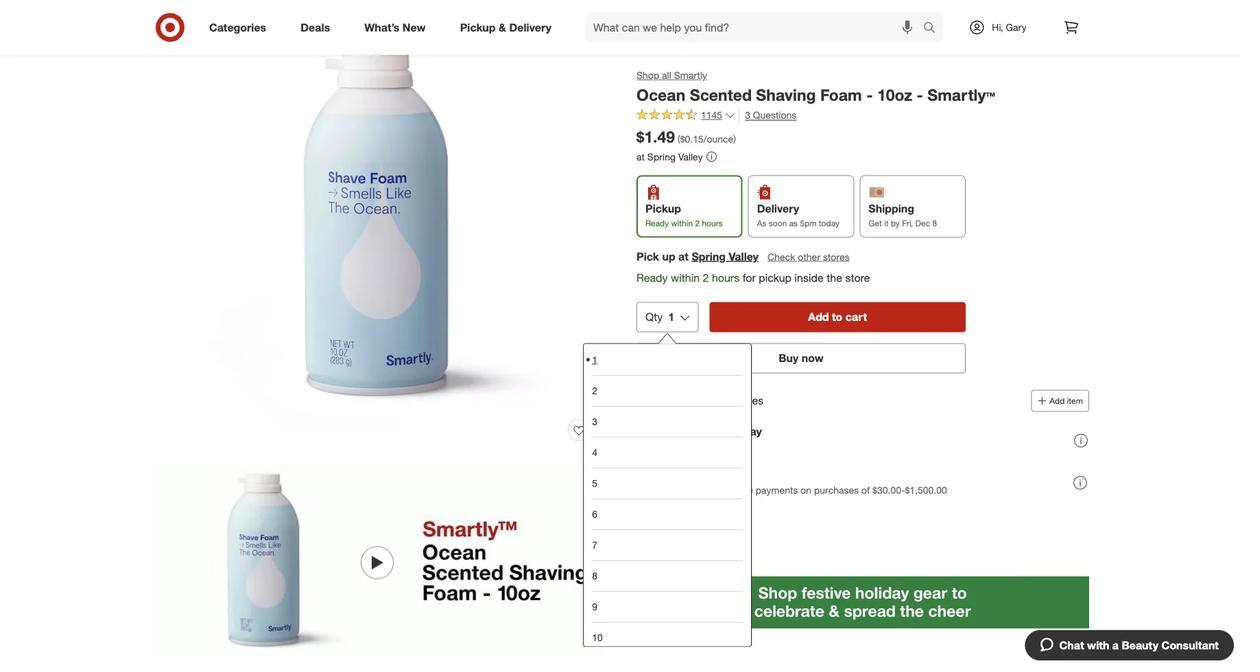 Task type: describe. For each thing, give the bounding box(es) containing it.
cart
[[846, 310, 867, 324]]

to
[[832, 310, 843, 324]]

shipping
[[869, 202, 915, 215]]

pickup
[[759, 271, 792, 284]]

7 link
[[592, 529, 743, 560]]

buy
[[779, 351, 799, 365]]

5%
[[692, 425, 709, 438]]

what's
[[364, 21, 400, 34]]

8 inside the '1 2 3 4 5 6 7 8 9 10'
[[592, 570, 597, 582]]

1 vertical spatial in
[[683, 484, 690, 496]]

smartly™
[[928, 85, 995, 104]]

spring valley button
[[692, 249, 759, 264]]

1 vertical spatial at
[[679, 250, 689, 263]]

pay in 4 pay in 4 interest-free payments on purchases of $30.00-$1,500.00
[[664, 468, 947, 496]]

3 questions
[[745, 109, 797, 121]]

add to cart button
[[710, 302, 966, 332]]

registries
[[719, 394, 764, 407]]

deals
[[301, 21, 330, 34]]

hi,
[[992, 21, 1003, 33]]

search button
[[917, 12, 950, 45]]

purchases
[[814, 484, 859, 496]]

4 inside the '1 2 3 4 5 6 7 8 9 10'
[[592, 446, 597, 458]]

smartly
[[674, 69, 707, 81]]

on
[[801, 484, 812, 496]]

what's new
[[364, 21, 426, 34]]

1145 link
[[637, 108, 736, 124]]

eligible for registries
[[664, 394, 764, 407]]

search
[[917, 22, 950, 35]]

hours inside pickup ready within 2 hours
[[702, 218, 723, 228]]

stores
[[823, 251, 850, 263]]

day
[[743, 425, 762, 438]]

1 pay from the top
[[664, 468, 683, 482]]

pickup for &
[[460, 21, 496, 34]]

2 - from the left
[[917, 85, 923, 104]]

free
[[737, 484, 753, 496]]

at spring valley
[[637, 151, 703, 163]]

all
[[662, 69, 671, 81]]

shipping get it by fri, dec 8
[[869, 202, 937, 228]]

delivery as soon as 5pm today
[[757, 202, 840, 228]]

pick
[[637, 250, 659, 263]]

add item button
[[1031, 390, 1089, 412]]

1 link
[[592, 344, 743, 375]]

image gallery element
[[151, 2, 604, 672]]

soon
[[769, 218, 787, 228]]

get
[[869, 218, 882, 228]]

1 vertical spatial 2
[[703, 271, 709, 284]]

1 horizontal spatial valley
[[729, 250, 759, 263]]

delivery inside delivery as soon as 5pm today
[[757, 202, 799, 215]]

0 horizontal spatial spring
[[647, 151, 676, 163]]

2 link
[[592, 375, 743, 406]]

scented
[[690, 85, 752, 104]]

item
[[1067, 396, 1083, 406]]

chat with a beauty consultant
[[1060, 639, 1219, 652]]

payments
[[756, 484, 798, 496]]

buy now
[[779, 351, 824, 365]]

consultant
[[1162, 639, 1219, 652]]

chat
[[1060, 639, 1084, 652]]

7
[[592, 539, 597, 551]]

add to cart
[[808, 310, 867, 324]]

8 inside shipping get it by fri, dec 8
[[933, 218, 937, 228]]

6 link
[[592, 498, 743, 529]]

1 vertical spatial spring
[[692, 250, 726, 263]]

pick up at spring valley
[[637, 250, 759, 263]]

categories link
[[198, 12, 283, 43]]

as
[[757, 218, 767, 228]]

2 pay from the top
[[664, 484, 680, 496]]

1 - from the left
[[867, 85, 873, 104]]

eligible
[[664, 394, 699, 407]]

deals link
[[289, 12, 347, 43]]

9
[[592, 600, 597, 612]]

inside
[[795, 271, 824, 284]]

a
[[1113, 639, 1119, 652]]

10oz
[[877, 85, 913, 104]]

sponsored
[[1049, 630, 1089, 640]]

dec
[[916, 218, 930, 228]]

beauty
[[1122, 639, 1159, 652]]

2 vertical spatial 4
[[693, 484, 698, 496]]

save
[[664, 425, 689, 438]]



Task type: locate. For each thing, give the bounding box(es) containing it.
0 vertical spatial delivery
[[509, 21, 552, 34]]

1 vertical spatial add
[[1050, 396, 1065, 406]]

1 vertical spatial delivery
[[757, 202, 799, 215]]

1 horizontal spatial delivery
[[757, 202, 799, 215]]

2 inside the '1 2 3 4 5 6 7 8 9 10'
[[592, 384, 597, 396]]

0 vertical spatial 3
[[745, 109, 750, 121]]

within up up
[[671, 218, 693, 228]]

)
[[734, 133, 736, 145]]

fri,
[[902, 218, 913, 228]]

1 vertical spatial within
[[671, 271, 700, 284]]

0 vertical spatial 4
[[592, 446, 597, 458]]

as
[[789, 218, 798, 228]]

foam
[[820, 85, 862, 104]]

8 link
[[592, 560, 743, 591]]

0 vertical spatial at
[[637, 151, 645, 163]]

2 within from the top
[[671, 271, 700, 284]]

1 horizontal spatial 3
[[745, 109, 750, 121]]

at
[[637, 151, 645, 163], [679, 250, 689, 263]]

it
[[884, 218, 889, 228]]

hours up spring valley button
[[702, 218, 723, 228]]

with
[[1087, 639, 1110, 652]]

gary
[[1006, 21, 1027, 33]]

1 vertical spatial 1
[[592, 353, 597, 365]]

buy now button
[[637, 343, 966, 373]]

8 down 7
[[592, 570, 597, 582]]

0 vertical spatial ready
[[646, 218, 669, 228]]

0 vertical spatial for
[[743, 271, 756, 284]]

1
[[668, 310, 675, 324], [592, 353, 597, 365]]

$0.15
[[680, 133, 704, 145]]

0 horizontal spatial valley
[[678, 151, 703, 163]]

what's new link
[[353, 12, 443, 43]]

1 horizontal spatial for
[[743, 271, 756, 284]]

pickup & delivery
[[460, 21, 552, 34]]

for left pickup
[[743, 271, 756, 284]]

pickup up up
[[646, 202, 681, 215]]

0 vertical spatial 1
[[668, 310, 675, 324]]

up
[[662, 250, 676, 263]]

8 right 'dec'
[[933, 218, 937, 228]]

delivery right the "&"
[[509, 21, 552, 34]]

2 vertical spatial 2
[[592, 384, 597, 396]]

1 horizontal spatial 4
[[693, 484, 698, 496]]

ready within 2 hours for pickup inside the store
[[637, 271, 870, 284]]

&
[[499, 21, 506, 34]]

-
[[867, 85, 873, 104], [917, 85, 923, 104]]

add for add item
[[1050, 396, 1065, 406]]

add for add to cart
[[808, 310, 829, 324]]

5pm
[[800, 218, 817, 228]]

pickup left the "&"
[[460, 21, 496, 34]]

0 horizontal spatial 3
[[592, 415, 597, 427]]

0 horizontal spatial 1
[[592, 353, 597, 365]]

the
[[827, 271, 842, 284]]

delivery up soon
[[757, 202, 799, 215]]

1145
[[701, 109, 722, 121]]

3 questions link
[[739, 108, 797, 123]]

0 horizontal spatial 4
[[592, 446, 597, 458]]

0 vertical spatial pay
[[664, 468, 683, 482]]

add item
[[1050, 396, 1083, 406]]

every
[[712, 425, 740, 438]]

hours
[[702, 218, 723, 228], [712, 271, 740, 284]]

within down pick up at spring valley
[[671, 271, 700, 284]]

1 within from the top
[[671, 218, 693, 228]]

1 vertical spatial 3
[[592, 415, 597, 427]]

pickup for ready
[[646, 202, 681, 215]]

4 link
[[592, 437, 743, 467]]

chat with a beauty consultant button
[[1025, 630, 1235, 661]]

1 vertical spatial for
[[702, 394, 715, 407]]

ready inside pickup ready within 2 hours
[[646, 218, 669, 228]]

categories
[[209, 21, 266, 34]]

in down 4 link
[[686, 468, 695, 482]]

0 horizontal spatial 8
[[592, 570, 597, 582]]

0 vertical spatial 8
[[933, 218, 937, 228]]

$1.49 ( $0.15 /ounce )
[[637, 127, 736, 147]]

ocean scented shaving foam - 10oz - smartly&#8482;, 1 of 10 image
[[151, 2, 604, 455]]

1 vertical spatial valley
[[729, 250, 759, 263]]

0 horizontal spatial delivery
[[509, 21, 552, 34]]

ocean
[[637, 85, 686, 104]]

(
[[678, 133, 680, 145]]

$30.00-
[[873, 484, 905, 496]]

pay up 6 link
[[664, 484, 680, 496]]

questions
[[753, 109, 797, 121]]

1 vertical spatial ready
[[637, 271, 668, 284]]

0 horizontal spatial at
[[637, 151, 645, 163]]

3 inside the '1 2 3 4 5 6 7 8 9 10'
[[592, 415, 597, 427]]

- right 10oz at the right top of page
[[917, 85, 923, 104]]

valley down '$0.15' on the right
[[678, 151, 703, 163]]

hi, gary
[[992, 21, 1027, 33]]

6
[[592, 508, 597, 520]]

10
[[592, 631, 603, 643]]

in up 6 link
[[683, 484, 690, 496]]

$1.49
[[637, 127, 675, 147]]

shop
[[637, 69, 659, 81]]

9 link
[[592, 591, 743, 622]]

/ounce
[[704, 133, 734, 145]]

pickup ready within 2 hours
[[646, 202, 723, 228]]

ready down pick
[[637, 271, 668, 284]]

1 vertical spatial pay
[[664, 484, 680, 496]]

4 left interest-
[[693, 484, 698, 496]]

3 left the questions
[[745, 109, 750, 121]]

1 horizontal spatial at
[[679, 250, 689, 263]]

- left 10oz at the right top of page
[[867, 85, 873, 104]]

other
[[798, 251, 821, 263]]

1 inside the '1 2 3 4 5 6 7 8 9 10'
[[592, 353, 597, 365]]

0 vertical spatial hours
[[702, 218, 723, 228]]

today
[[819, 218, 840, 228]]

by
[[891, 218, 900, 228]]

1 horizontal spatial 8
[[933, 218, 937, 228]]

0 vertical spatial add
[[808, 310, 829, 324]]

add inside button
[[1050, 396, 1065, 406]]

1 vertical spatial hours
[[712, 271, 740, 284]]

4 up 5
[[592, 446, 597, 458]]

add left 'to' at the right top of page
[[808, 310, 829, 324]]

1 horizontal spatial 1
[[668, 310, 675, 324]]

within
[[671, 218, 693, 228], [671, 271, 700, 284]]

add
[[808, 310, 829, 324], [1050, 396, 1065, 406]]

0 vertical spatial pickup
[[460, 21, 496, 34]]

0 horizontal spatial 2
[[592, 384, 597, 396]]

3 up 5
[[592, 415, 597, 427]]

check other stores button
[[767, 249, 850, 264]]

0 horizontal spatial for
[[702, 394, 715, 407]]

2 horizontal spatial 4
[[699, 468, 705, 482]]

1 horizontal spatial add
[[1050, 396, 1065, 406]]

3
[[745, 109, 750, 121], [592, 415, 597, 427]]

qty 1
[[646, 310, 675, 324]]

4 up interest-
[[699, 468, 705, 482]]

pay down 4 link
[[664, 468, 683, 482]]

1 vertical spatial 4
[[699, 468, 705, 482]]

now
[[802, 351, 824, 365]]

within inside pickup ready within 2 hours
[[671, 218, 693, 228]]

spring down $1.49
[[647, 151, 676, 163]]

at right up
[[679, 250, 689, 263]]

0 vertical spatial within
[[671, 218, 693, 228]]

at down $1.49
[[637, 151, 645, 163]]

pickup inside pickup ready within 2 hours
[[646, 202, 681, 215]]

0 vertical spatial valley
[[678, 151, 703, 163]]

3 link
[[592, 406, 743, 437]]

What can we help you find? suggestions appear below search field
[[585, 12, 927, 43]]

shaving
[[756, 85, 816, 104]]

1 horizontal spatial pickup
[[646, 202, 681, 215]]

check other stores
[[768, 251, 850, 263]]

0 horizontal spatial add
[[808, 310, 829, 324]]

5 link
[[592, 467, 743, 498]]

0 vertical spatial in
[[686, 468, 695, 482]]

add left item
[[1050, 396, 1065, 406]]

ready
[[646, 218, 669, 228], [637, 271, 668, 284]]

ready up pick
[[646, 218, 669, 228]]

2 inside pickup ready within 2 hours
[[695, 218, 700, 228]]

check
[[768, 251, 795, 263]]

1 vertical spatial pickup
[[646, 202, 681, 215]]

for right eligible
[[702, 394, 715, 407]]

store
[[845, 271, 870, 284]]

spring right up
[[692, 250, 726, 263]]

pickup & delivery link
[[448, 12, 569, 43]]

1 horizontal spatial -
[[917, 85, 923, 104]]

0 vertical spatial spring
[[647, 151, 676, 163]]

1 horizontal spatial spring
[[692, 250, 726, 263]]

1 2 3 4 5 6 7 8 9 10
[[592, 353, 603, 643]]

5
[[592, 477, 597, 489]]

2 horizontal spatial 2
[[703, 271, 709, 284]]

of
[[862, 484, 870, 496]]

ocean scented shaving foam - 10oz - smartly&#8482;, 2 of 10, play video image
[[151, 466, 604, 660]]

2
[[695, 218, 700, 228], [703, 271, 709, 284], [592, 384, 597, 396]]

advertisement region
[[637, 576, 1089, 629]]

pickup
[[460, 21, 496, 34], [646, 202, 681, 215]]

hours down spring valley button
[[712, 271, 740, 284]]

qty
[[646, 310, 663, 324]]

add inside button
[[808, 310, 829, 324]]

0 horizontal spatial pickup
[[460, 21, 496, 34]]

in
[[686, 468, 695, 482], [683, 484, 690, 496]]

10 link
[[592, 622, 743, 653]]

1 horizontal spatial 2
[[695, 218, 700, 228]]

0 vertical spatial 2
[[695, 218, 700, 228]]

0 horizontal spatial -
[[867, 85, 873, 104]]

1 vertical spatial 8
[[592, 570, 597, 582]]

valley up ready within 2 hours for pickup inside the store
[[729, 250, 759, 263]]



Task type: vqa. For each thing, say whether or not it's contained in the screenshot.
Qty
yes



